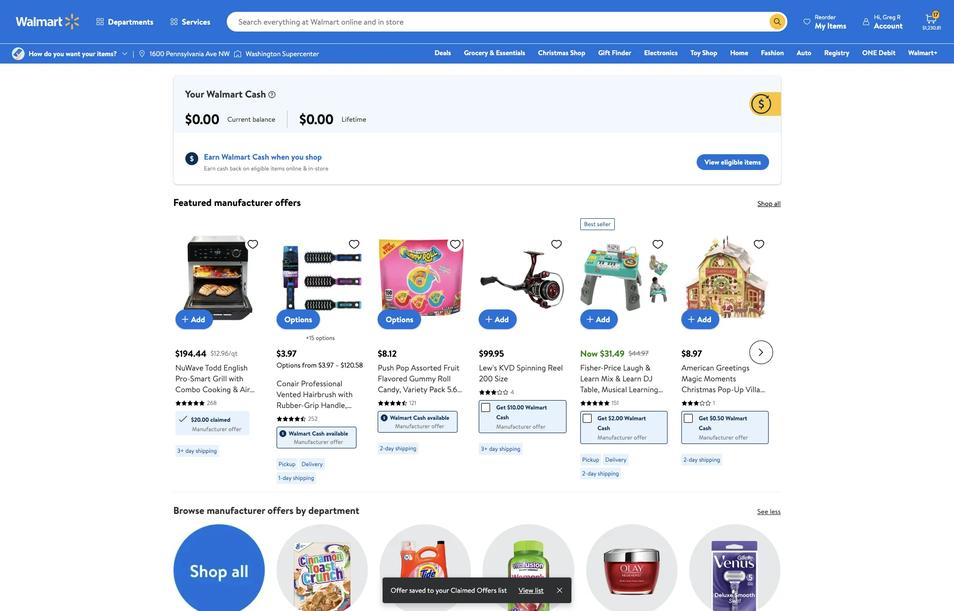 Task type: locate. For each thing, give the bounding box(es) containing it.
offers
[[477, 586, 497, 596]]

shop left all
[[758, 199, 773, 209]]

1 horizontal spatial items
[[745, 157, 762, 167]]

shop left "gift"
[[571, 48, 586, 58]]

registry link
[[821, 47, 855, 58]]

walmart cash available down '121'
[[390, 414, 450, 423]]

options up $8.12
[[386, 315, 414, 325]]

1 vertical spatial view
[[519, 586, 534, 596]]

1 horizontal spatial 3+
[[481, 445, 488, 454]]

2 add from the left
[[495, 314, 509, 325]]

view eligible items link
[[697, 154, 770, 170]]

& right 151
[[625, 395, 630, 406]]

0 horizontal spatial 2-day shipping
[[380, 445, 417, 453]]

Get $10.00 Walmart Cash checkbox
[[482, 404, 491, 413]]

+15 options
[[306, 334, 335, 343]]

1 horizontal spatial add to cart image
[[585, 314, 597, 326]]

get inside get $10.00 walmart cash
[[497, 404, 506, 412]]

get for get $0.50 walmart cash
[[699, 415, 709, 423]]

add to favorites list, nuwave todd english pro-smart grill with combo cooking & air frying capabilities image
[[247, 238, 259, 251]]

manufacturer offer down claimed at left
[[192, 426, 242, 434]]

registry
[[825, 48, 850, 58]]

1 vertical spatial with
[[338, 390, 353, 400]]

close image
[[556, 587, 564, 595]]

offers down online
[[275, 196, 301, 209]]

view list button
[[515, 578, 548, 604]]

& left the in-
[[303, 164, 307, 173]]

manufacturer offer down get $0.50 walmart cash
[[699, 434, 749, 442]]

r
[[898, 13, 902, 21]]

1 horizontal spatial learn
[[623, 374, 642, 385]]

 image
[[138, 50, 146, 58]]

walmart
[[207, 87, 243, 101], [222, 152, 251, 162], [526, 404, 548, 412], [390, 414, 412, 423], [625, 415, 647, 423], [726, 415, 748, 423], [289, 430, 311, 438]]

0 horizontal spatial options link
[[277, 310, 320, 330]]

hi,
[[875, 13, 882, 21]]

0 vertical spatial your
[[82, 49, 95, 59]]

manufacturer down $20.00 claimed on the left bottom of page
[[192, 426, 227, 434]]

0 horizontal spatial 2-
[[380, 445, 385, 453]]

$3.97 left the '–' on the bottom left of the page
[[319, 361, 334, 371]]

2-day shipping
[[380, 445, 417, 453], [684, 456, 721, 465], [583, 470, 620, 478]]

1 horizontal spatial 3+ day shipping
[[481, 445, 521, 454]]

cash
[[217, 164, 229, 173]]

nw
[[219, 49, 230, 59]]

1 horizontal spatial you
[[292, 152, 304, 162]]

get $10.00 walmart cash
[[497, 404, 548, 422]]

1600
[[150, 49, 164, 59]]

walmart inside get $2.00 walmart cash
[[625, 415, 647, 423]]

add up the $31.49
[[597, 314, 611, 325]]

options up +15 in the left of the page
[[285, 315, 312, 325]]

0 vertical spatial christmas
[[539, 48, 569, 58]]

options up conair
[[277, 361, 301, 371]]

1 earn from the top
[[204, 152, 220, 162]]

add button up $194.44
[[175, 310, 213, 330]]

$2.00
[[609, 415, 624, 423]]

0 horizontal spatial $0.00
[[185, 110, 220, 129]]

walmart up back
[[222, 152, 251, 162]]

services button
[[162, 10, 219, 34]]

your right to on the left of the page
[[436, 586, 449, 596]]

walmart right $10.00
[[526, 404, 548, 412]]

combo
[[175, 385, 201, 395]]

2 horizontal spatial get
[[699, 415, 709, 423]]

0 vertical spatial 2-
[[380, 445, 385, 453]]

search icon image
[[774, 18, 782, 26]]

conair professional vented hairbrush with rubber-grip handle, colors vary image
[[277, 234, 364, 322]]

add button up $99.95
[[479, 310, 517, 330]]

offers for browse manufacturer offers by department
[[268, 505, 294, 518]]

on
[[243, 164, 250, 173]]

options inside $3.97 options from $3.97 – $120.58
[[277, 361, 301, 371]]

1.4
[[406, 395, 415, 406]]

add button up '$8.97'
[[682, 310, 720, 330]]

1 $0.00 from the left
[[185, 110, 220, 129]]

0 horizontal spatial eligible
[[251, 164, 269, 173]]

available down pack
[[428, 414, 450, 423]]

you right the do
[[53, 49, 64, 59]]

walmart inside earn walmart cash when you shop earn cash back on eligible items online & in-store
[[222, 152, 251, 162]]

with right 'hairbrush'
[[338, 390, 353, 400]]

offers for featured manufacturer offers
[[275, 196, 301, 209]]

$31.49
[[601, 348, 625, 360]]

offer down get $0.50 walmart cash
[[736, 434, 749, 442]]

$0.50
[[710, 415, 725, 423]]

manufacturer offer down '121'
[[395, 423, 445, 431]]

saved
[[410, 586, 426, 596]]

1 horizontal spatial shop
[[703, 48, 718, 58]]

1 vertical spatial earn
[[204, 164, 216, 173]]

to
[[428, 586, 434, 596]]

your
[[82, 49, 95, 59], [436, 586, 449, 596]]

offer down get $2.00 walmart cash
[[634, 434, 647, 442]]

fisher-price laugh & learn mix & learn dj table, musical learning toy for baby & toddler image
[[581, 234, 668, 322]]

151
[[612, 399, 619, 408]]

1 options link from the left
[[277, 310, 320, 330]]

252
[[308, 415, 318, 424]]

walmart plus image
[[185, 152, 200, 166]]

add to cart image up '$8.97'
[[686, 314, 698, 326]]

add to cart image up "now"
[[585, 314, 597, 326]]

1 vertical spatial christmas
[[682, 385, 716, 395]]

items
[[745, 157, 762, 167], [271, 164, 285, 173]]

3+ day shipping for $194.44
[[177, 447, 217, 456]]

1 horizontal spatial with
[[338, 390, 353, 400]]

0 horizontal spatial with
[[229, 374, 244, 385]]

hairbrush
[[303, 390, 337, 400]]

2 product group from the left
[[277, 215, 364, 489]]

manufacturer down get $10.00 walmart cash
[[497, 423, 532, 432]]

1 horizontal spatial get
[[598, 415, 608, 423]]

reel
[[548, 363, 563, 374]]

add to cart image
[[483, 314, 495, 326], [585, 314, 597, 326], [686, 314, 698, 326]]

items up 'shop all'
[[745, 157, 762, 167]]

4 left -
[[395, 395, 400, 406]]

options link up $8.12
[[378, 310, 422, 330]]

0 horizontal spatial 4
[[395, 395, 400, 406]]

1 vertical spatial gummy
[[427, 395, 453, 406]]

1 vertical spatial available
[[326, 430, 349, 438]]

$8.12 push pop assorted fruit flavored gummy roll candy, variety pack 5.6oz bag, 4 - 1.4 oz gummy rolls
[[378, 348, 465, 417]]

0 horizontal spatial shop
[[571, 48, 586, 58]]

$44.97
[[629, 349, 649, 359]]

1 horizontal spatial $0.00
[[300, 110, 334, 129]]

cash inside get $2.00 walmart cash
[[598, 425, 611, 433]]

0 horizontal spatial delivery
[[302, 461, 323, 469]]

kvd
[[500, 363, 515, 374]]

& right 'grocery'
[[490, 48, 495, 58]]

5 product group from the left
[[581, 215, 668, 489]]

items inside earn walmart cash when you shop earn cash back on eligible items online & in-store
[[271, 164, 285, 173]]

walmart+
[[909, 48, 939, 58]]

1 add from the left
[[191, 314, 205, 325]]

1 vertical spatial manufacturer
[[207, 505, 265, 518]]

0 vertical spatial view
[[705, 157, 720, 167]]

cash down 252
[[312, 430, 325, 438]]

current
[[228, 114, 251, 124]]

get $10.00 walmart cash walmart plus, element
[[482, 403, 559, 423]]

1 add to cart image from the left
[[483, 314, 495, 326]]

6 product group from the left
[[682, 215, 770, 489]]

0 vertical spatial you
[[53, 49, 64, 59]]

add to cart image for lew's kvd spinning reel 200 size
[[483, 314, 495, 326]]

0 horizontal spatial items
[[271, 164, 285, 173]]

$0.00 down your
[[185, 110, 220, 129]]

electronics
[[645, 48, 678, 58]]

add button for $8.97
[[682, 310, 720, 330]]

delivery
[[606, 456, 627, 465], [302, 461, 323, 469]]

1 vertical spatial you
[[292, 152, 304, 162]]

size
[[495, 374, 508, 385]]

1 horizontal spatial your
[[436, 586, 449, 596]]

get $0.50 walmart cash
[[699, 415, 748, 433]]

1 horizontal spatial 2-day shipping
[[583, 470, 620, 478]]

0 vertical spatial $3.97
[[277, 348, 297, 360]]

christmas right essentials
[[539, 48, 569, 58]]

17
[[934, 10, 939, 19]]

1 add button from the left
[[175, 310, 213, 330]]

earn left cash
[[204, 164, 216, 173]]

 image left how
[[12, 47, 25, 60]]

with right grill
[[229, 374, 244, 385]]

0 horizontal spatial add to cart image
[[483, 314, 495, 326]]

1 horizontal spatial pickup
[[583, 456, 600, 465]]

hi, greg r account
[[875, 13, 904, 31]]

1 vertical spatial 2-
[[684, 456, 689, 465]]

pickup up "1-"
[[279, 461, 296, 469]]

workshop)
[[710, 406, 747, 417]]

view eligible items
[[705, 157, 762, 167]]

now $31.49 $44.97 fisher-price laugh & learn mix & learn dj table, musical learning toy for baby & toddler
[[581, 348, 659, 406]]

walmart image
[[16, 14, 80, 30]]

1 horizontal spatial delivery
[[606, 456, 627, 465]]

 image right nw
[[234, 49, 242, 59]]

cash inside get $0.50 walmart cash
[[699, 425, 712, 433]]

1 learn from the left
[[581, 374, 600, 385]]

gummy right oz
[[427, 395, 453, 406]]

offer
[[432, 423, 445, 431], [533, 423, 546, 432], [229, 426, 242, 434], [634, 434, 647, 442], [736, 434, 749, 442], [330, 438, 343, 447]]

pro-
[[175, 374, 190, 385]]

get inside get $2.00 walmart cash
[[598, 415, 608, 423]]

3+ for $99.95
[[481, 445, 488, 454]]

3 add to cart image from the left
[[686, 314, 698, 326]]

delivery up the 1-day shipping on the left
[[302, 461, 323, 469]]

your rewards information image
[[268, 91, 276, 99]]

3+ day shipping down $20.00
[[177, 447, 217, 456]]

1 vertical spatial toy
[[581, 395, 592, 406]]

offer down handle,
[[330, 438, 343, 447]]

cash down $0.50
[[699, 425, 712, 433]]

manufacturer down on
[[214, 196, 273, 209]]

4 add from the left
[[698, 314, 712, 325]]

your right want
[[82, 49, 95, 59]]

air
[[240, 385, 250, 395]]

available down handle,
[[326, 430, 349, 438]]

1 horizontal spatial christmas
[[682, 385, 716, 395]]

shop for christmas shop
[[571, 48, 586, 58]]

vented
[[277, 390, 301, 400]]

2 horizontal spatial 2-
[[684, 456, 689, 465]]

&
[[490, 48, 495, 58], [303, 164, 307, 173], [646, 363, 651, 374], [616, 374, 621, 385], [233, 385, 238, 395], [625, 395, 630, 406]]

cash inside get $10.00 walmart cash
[[497, 414, 509, 422]]

shop
[[571, 48, 586, 58], [703, 48, 718, 58], [758, 199, 773, 209]]

manufacturer right browse
[[207, 505, 265, 518]]

$20.00 claimed
[[191, 416, 231, 425]]

offers left by on the left of the page
[[268, 505, 294, 518]]

pickup for $31.49
[[583, 456, 600, 465]]

(santa's
[[682, 406, 708, 417]]

product group containing $194.44
[[175, 215, 263, 489]]

grocery & essentials
[[464, 48, 526, 58]]

options for $8.12
[[386, 315, 414, 325]]

cash inside earn walmart cash when you shop earn cash back on eligible items online & in-store
[[253, 152, 269, 162]]

4 up $10.00
[[511, 389, 515, 397]]

add up $99.95
[[495, 314, 509, 325]]

gift finder
[[599, 48, 632, 58]]

add to cart image up $99.95
[[483, 314, 495, 326]]

shipping
[[396, 445, 417, 453], [500, 445, 521, 454], [196, 447, 217, 456], [700, 456, 721, 465], [598, 470, 620, 478], [293, 474, 314, 483]]

0 horizontal spatial toy
[[581, 395, 592, 406]]

1 horizontal spatial view
[[705, 157, 720, 167]]

1 vertical spatial offers
[[268, 505, 294, 518]]

0 horizontal spatial 3+ day shipping
[[177, 447, 217, 456]]

0 horizontal spatial  image
[[12, 47, 25, 60]]

cash left when
[[253, 152, 269, 162]]

2 horizontal spatial add to cart image
[[686, 314, 698, 326]]

push pop assorted fruit flavored gummy roll candy, variety pack 5.6oz bag, 4 - 1.4 oz gummy rolls image
[[378, 234, 466, 322]]

2 options link from the left
[[378, 310, 422, 330]]

0 vertical spatial with
[[229, 374, 244, 385]]

3 product group from the left
[[378, 215, 466, 489]]

departments
[[108, 16, 154, 27]]

less
[[771, 508, 782, 517]]

5.6oz
[[448, 385, 465, 395]]

 image for how do you want your items?
[[12, 47, 25, 60]]

0 horizontal spatial $3.97
[[277, 348, 297, 360]]

0 horizontal spatial learn
[[581, 374, 600, 385]]

0 vertical spatial toy
[[691, 48, 701, 58]]

get left $10.00
[[497, 404, 506, 412]]

rolls
[[378, 406, 394, 417]]

options
[[285, 315, 312, 325], [386, 315, 414, 325], [277, 361, 301, 371]]

$0.00 for lifetime
[[300, 110, 334, 129]]

assorted
[[411, 363, 442, 374]]

list inside button
[[536, 586, 544, 596]]

0 horizontal spatial you
[[53, 49, 64, 59]]

cash down $2.00
[[598, 425, 611, 433]]

0 horizontal spatial 3+
[[177, 447, 184, 456]]

4 add button from the left
[[682, 310, 720, 330]]

toy right electronics
[[691, 48, 701, 58]]

0 vertical spatial offers
[[275, 196, 301, 209]]

manufacturer
[[395, 423, 430, 431], [497, 423, 532, 432], [192, 426, 227, 434], [598, 434, 633, 442], [699, 434, 734, 442], [294, 438, 329, 447]]

shop
[[306, 152, 322, 162]]

earn up cash
[[204, 152, 220, 162]]

product group
[[175, 215, 263, 489], [277, 215, 364, 489], [378, 215, 466, 489], [479, 215, 567, 489], [581, 215, 668, 489], [682, 215, 770, 489]]

& left air
[[233, 385, 238, 395]]

0 vertical spatial earn
[[204, 152, 220, 162]]

1 horizontal spatial available
[[428, 414, 450, 423]]

1 horizontal spatial  image
[[234, 49, 242, 59]]

0 horizontal spatial pickup
[[279, 461, 296, 469]]

1 horizontal spatial eligible
[[722, 157, 744, 167]]

deals
[[435, 48, 452, 58]]

0 vertical spatial manufacturer
[[214, 196, 273, 209]]

browse manufacturer offers by department
[[173, 505, 360, 518]]

baby
[[606, 395, 623, 406]]

with
[[229, 374, 244, 385], [338, 390, 353, 400]]

get left $0.50
[[699, 415, 709, 423]]

 image
[[12, 47, 25, 60], [234, 49, 242, 59]]

$120.58
[[341, 361, 363, 371]]

do
[[44, 49, 52, 59]]

ave
[[206, 49, 217, 59]]

0 horizontal spatial walmart cash available
[[289, 430, 349, 438]]

1-day shipping
[[279, 474, 314, 483]]

$0.00 left lifetime
[[300, 110, 334, 129]]

add for lew's kvd spinning reel 200 size
[[495, 314, 509, 325]]

add up $194.44
[[191, 314, 205, 325]]

options link up +15 in the left of the page
[[277, 310, 320, 330]]

one debit
[[863, 48, 896, 58]]

2 horizontal spatial 2-day shipping
[[684, 456, 721, 465]]

2 add button from the left
[[479, 310, 517, 330]]

manufacturer offer down get $2.00 walmart cash
[[598, 434, 647, 442]]

nuwave todd english pro-smart grill with combo cooking & air frying capabilities image
[[175, 234, 263, 322]]

1 horizontal spatial 2-
[[583, 470, 588, 478]]

1 horizontal spatial options link
[[378, 310, 422, 330]]

2 earn from the top
[[204, 164, 216, 173]]

one debit link
[[859, 47, 901, 58]]

walmart right $2.00
[[625, 415, 647, 423]]

pickup for options
[[279, 461, 296, 469]]

walmart down decoration
[[726, 415, 748, 423]]

list right offers
[[499, 586, 507, 596]]

push
[[378, 363, 394, 374]]

get left $2.00
[[598, 415, 608, 423]]

0 horizontal spatial view
[[519, 586, 534, 596]]

with inside $194.44 $12.96/qt nuwave todd english pro-smart grill with combo cooking & air frying capabilities
[[229, 374, 244, 385]]

shop left home link
[[703, 48, 718, 58]]

get inside get $0.50 walmart cash
[[699, 415, 709, 423]]

you inside earn walmart cash when you shop earn cash back on eligible items online & in-store
[[292, 152, 304, 162]]

2 vertical spatial 2-day shipping
[[583, 470, 620, 478]]

add button up "now"
[[581, 310, 619, 330]]

christmas up 1
[[682, 385, 716, 395]]

list left close icon at bottom right
[[536, 586, 544, 596]]

1 horizontal spatial 4
[[511, 389, 515, 397]]

cash down '121'
[[414, 414, 426, 423]]

options link for +15 options
[[277, 310, 320, 330]]

manufacturer for browse
[[207, 505, 265, 518]]

0 horizontal spatial get
[[497, 404, 506, 412]]

product group containing $8.97
[[682, 215, 770, 489]]

walmart cash available down 252
[[289, 430, 349, 438]]

0 vertical spatial walmart cash available
[[390, 414, 450, 423]]

list
[[168, 517, 787, 612]]

2 $0.00 from the left
[[300, 110, 334, 129]]

& right the mix
[[616, 374, 621, 385]]

0 horizontal spatial your
[[82, 49, 95, 59]]

debit
[[880, 48, 896, 58]]

available
[[428, 414, 450, 423], [326, 430, 349, 438]]

learn left dj
[[623, 374, 642, 385]]

add up '$8.97'
[[698, 314, 712, 325]]

4 product group from the left
[[479, 215, 567, 489]]

items down when
[[271, 164, 285, 173]]

store
[[315, 164, 329, 173]]

gummy left roll
[[410, 374, 436, 385]]

auto link
[[793, 47, 817, 58]]

toy left for
[[581, 395, 592, 406]]

1 horizontal spatial list
[[536, 586, 544, 596]]

1 product group from the left
[[175, 215, 263, 489]]

3+ day shipping down get $10.00 walmart cash walmart plus, element
[[481, 445, 521, 454]]

$3.97 up conair
[[277, 348, 297, 360]]

1 vertical spatial $3.97
[[319, 361, 334, 371]]

cash down $10.00
[[497, 414, 509, 422]]

learn left the mix
[[581, 374, 600, 385]]

view inside button
[[519, 586, 534, 596]]

add button
[[175, 310, 213, 330], [479, 310, 517, 330], [581, 310, 619, 330], [682, 310, 720, 330]]

pickup down get $2.00 walmart cash option
[[583, 456, 600, 465]]



Task type: vqa. For each thing, say whether or not it's contained in the screenshot.
the Your Walmart Cash
yes



Task type: describe. For each thing, give the bounding box(es) containing it.
see less button
[[758, 508, 782, 517]]

$0.00 for current balance
[[185, 110, 220, 129]]

toy shop
[[691, 48, 718, 58]]

2 learn from the left
[[623, 374, 642, 385]]

fruit
[[444, 363, 460, 374]]

dj
[[644, 374, 653, 385]]

todd
[[205, 363, 222, 374]]

grocery
[[464, 48, 488, 58]]

4 inside $8.12 push pop assorted fruit flavored gummy roll candy, variety pack 5.6oz bag, 4 - 1.4 oz gummy rolls
[[395, 395, 400, 406]]

add for $8.97
[[698, 314, 712, 325]]

manufacturer for featured
[[214, 196, 273, 209]]

departments button
[[88, 10, 162, 34]]

up
[[735, 385, 744, 395]]

home link
[[726, 47, 753, 58]]

american greetings magic moments christmas pop-up village collectible decoration (santa's workshop) image
[[682, 234, 770, 322]]

1600 pennsylvania ave nw
[[150, 49, 230, 59]]

oz
[[417, 395, 425, 406]]

get $0.50 walmart cash walmart plus, element
[[685, 414, 761, 434]]

account
[[875, 20, 904, 31]]

get for get $2.00 walmart cash
[[598, 415, 608, 423]]

earn walmart cash when you shop earn cash back on eligible items online & in-store
[[204, 152, 329, 173]]

christmas shop
[[539, 48, 586, 58]]

$99.95
[[479, 348, 505, 360]]

musical
[[602, 385, 628, 395]]

from
[[302, 361, 317, 371]]

in-
[[309, 164, 315, 173]]

+15
[[306, 334, 315, 343]]

product group containing now $31.49
[[581, 215, 668, 489]]

featured manufacturer offers
[[173, 196, 301, 209]]

add to favorites list, fisher-price laugh & learn mix & learn dj table, musical learning toy for baby & toddler image
[[653, 238, 664, 251]]

add button for lew's kvd spinning reel 200 size
[[479, 310, 517, 330]]

2 vertical spatial 2-
[[583, 470, 588, 478]]

& right laugh
[[646, 363, 651, 374]]

magic
[[682, 374, 703, 385]]

claimed
[[211, 416, 231, 425]]

essentials
[[496, 48, 526, 58]]

washington supercenter
[[246, 49, 319, 59]]

washington
[[246, 49, 281, 59]]

Walmart Site-Wide search field
[[227, 12, 788, 32]]

Get $0.50 Walmart Cash checkbox
[[685, 415, 693, 424]]

capabilities
[[199, 395, 238, 406]]

manufacturer offer down get $10.00 walmart cash
[[497, 423, 546, 432]]

3 add button from the left
[[581, 310, 619, 330]]

mix
[[602, 374, 614, 385]]

with inside conair professional vented hairbrush with rubber-grip handle, colors vary
[[338, 390, 353, 400]]

services
[[182, 16, 211, 27]]

walmart down vary
[[289, 430, 311, 438]]

add to favorites list, lew's kvd spinning reel 200 size image
[[551, 238, 563, 251]]

delivery for options
[[302, 461, 323, 469]]

0 horizontal spatial list
[[499, 586, 507, 596]]

1 vertical spatial your
[[436, 586, 449, 596]]

featured
[[173, 196, 212, 209]]

table,
[[581, 385, 600, 395]]

toy inside now $31.49 $44.97 fisher-price laugh & learn mix & learn dj table, musical learning toy for baby & toddler
[[581, 395, 592, 406]]

conair
[[277, 379, 299, 390]]

0 horizontal spatial available
[[326, 430, 349, 438]]

0 vertical spatial gummy
[[410, 374, 436, 385]]

3+ for $194.44
[[177, 447, 184, 456]]

conair professional vented hairbrush with rubber-grip handle, colors vary
[[277, 379, 353, 422]]

add to favorites list, push pop assorted fruit flavored gummy roll candy, variety pack 5.6oz bag, 4 - 1.4 oz gummy rolls image
[[450, 238, 462, 251]]

your
[[185, 87, 204, 101]]

grocery & essentials link
[[460, 47, 530, 58]]

next slide for product carousel list image
[[750, 341, 774, 365]]

Get $2.00 Walmart Cash checkbox
[[583, 415, 592, 424]]

product group containing $3.97
[[277, 215, 364, 489]]

& inside $194.44 $12.96/qt nuwave todd english pro-smart grill with combo cooking & air frying capabilities
[[233, 385, 238, 395]]

walmart inside get $0.50 walmart cash
[[726, 415, 748, 423]]

0 vertical spatial available
[[428, 414, 450, 423]]

1 vertical spatial 2-day shipping
[[684, 456, 721, 465]]

offer down pack
[[432, 423, 445, 431]]

see
[[758, 508, 769, 517]]

offer down claimed at left
[[229, 426, 242, 434]]

|
[[133, 49, 134, 59]]

bag,
[[378, 395, 393, 406]]

1 horizontal spatial walmart cash available
[[390, 414, 450, 423]]

offer down get $10.00 walmart cash
[[533, 423, 546, 432]]

by
[[296, 505, 306, 518]]

get for get $10.00 walmart cash
[[497, 404, 506, 412]]

manufacturer down get $0.50 walmart cash
[[699, 434, 734, 442]]

claimed
[[451, 586, 476, 596]]

walmart inside get $10.00 walmart cash
[[526, 404, 548, 412]]

 image for washington supercenter
[[234, 49, 242, 59]]

Search search field
[[227, 12, 788, 32]]

nuwave
[[175, 363, 204, 374]]

get $2.00 walmart cash walmart plus, element
[[583, 414, 660, 434]]

village
[[746, 385, 769, 395]]

manufacturer down get $2.00 walmart cash
[[598, 434, 633, 442]]

see less
[[758, 508, 782, 517]]

$1,230.81
[[923, 24, 942, 31]]

price
[[604, 363, 622, 374]]

back
[[230, 164, 242, 173]]

items?
[[97, 49, 117, 59]]

christmas shop link
[[534, 47, 590, 58]]

add to favorites list, american greetings magic moments christmas pop-up village collectible decoration (santa's workshop) image
[[754, 238, 766, 251]]

manufacturer down 252
[[294, 438, 329, 447]]

learning
[[630, 385, 659, 395]]

eligible inside view eligible items link
[[722, 157, 744, 167]]

american
[[682, 363, 715, 374]]

walmart up current
[[207, 87, 243, 101]]

roll
[[438, 374, 451, 385]]

-
[[402, 395, 405, 406]]

3+ day shipping for $99.95
[[481, 445, 521, 454]]

electronics link
[[640, 47, 683, 58]]

add to cart image
[[179, 314, 191, 326]]

1-
[[279, 474, 283, 483]]

$99.95 lew's kvd spinning reel 200 size
[[479, 348, 563, 385]]

0 horizontal spatial christmas
[[539, 48, 569, 58]]

$12.96/qt
[[211, 349, 238, 359]]

all
[[775, 199, 782, 209]]

eligible inside earn walmart cash when you shop earn cash back on eligible items online & in-store
[[251, 164, 269, 173]]

options for +15 options
[[285, 315, 312, 325]]

deals link
[[431, 47, 456, 58]]

1 horizontal spatial $3.97
[[319, 361, 334, 371]]

product group containing $8.12
[[378, 215, 466, 489]]

grill
[[213, 374, 227, 385]]

shop for toy shop
[[703, 48, 718, 58]]

gift finder link
[[594, 47, 636, 58]]

shop all
[[758, 199, 782, 209]]

pop
[[396, 363, 410, 374]]

121
[[410, 399, 417, 408]]

christmas inside $8.97 american greetings magic moments christmas pop-up village collectible decoration (santa's workshop)
[[682, 385, 716, 395]]

rubber-
[[277, 400, 304, 411]]

manufacturer offer down 252
[[294, 438, 343, 447]]

& inside earn walmart cash when you shop earn cash back on eligible items online & in-store
[[303, 164, 307, 173]]

1
[[714, 399, 716, 408]]

lifetime
[[342, 114, 367, 124]]

product group containing $99.95
[[479, 215, 567, 489]]

view list
[[519, 586, 544, 596]]

view for view eligible items
[[705, 157, 720, 167]]

1 horizontal spatial toy
[[691, 48, 701, 58]]

3 add from the left
[[597, 314, 611, 325]]

auto
[[798, 48, 812, 58]]

–
[[336, 361, 339, 371]]

2 add to cart image from the left
[[585, 314, 597, 326]]

add button for nuwave todd english pro-smart grill with combo cooking & air frying capabilities
[[175, 310, 213, 330]]

options
[[316, 334, 335, 343]]

0 vertical spatial 2-day shipping
[[380, 445, 417, 453]]

your walmart cash
[[185, 87, 266, 101]]

add for nuwave todd english pro-smart grill with combo cooking & air frying capabilities
[[191, 314, 205, 325]]

$8.12
[[378, 348, 397, 360]]

268
[[207, 399, 217, 408]]

flavored
[[378, 374, 408, 385]]

manufacturer down '121'
[[395, 423, 430, 431]]

lew's kvd spinning reel 200 size image
[[479, 234, 567, 322]]

options link for $8.12
[[378, 310, 422, 330]]

2 horizontal spatial shop
[[758, 199, 773, 209]]

best seller
[[585, 220, 611, 229]]

walmart down -
[[390, 414, 412, 423]]

view for view list
[[519, 586, 534, 596]]

shop all link
[[758, 199, 782, 209]]

grip
[[304, 400, 319, 411]]

delivery for $31.49
[[606, 456, 627, 465]]

how
[[29, 49, 42, 59]]

add to cart image for $8.97
[[686, 314, 698, 326]]

add to favorites list, conair professional vented hairbrush with rubber-grip handle, colors vary image
[[349, 238, 360, 251]]

1 vertical spatial walmart cash available
[[289, 430, 349, 438]]

cash left the your rewards information image
[[245, 87, 266, 101]]



